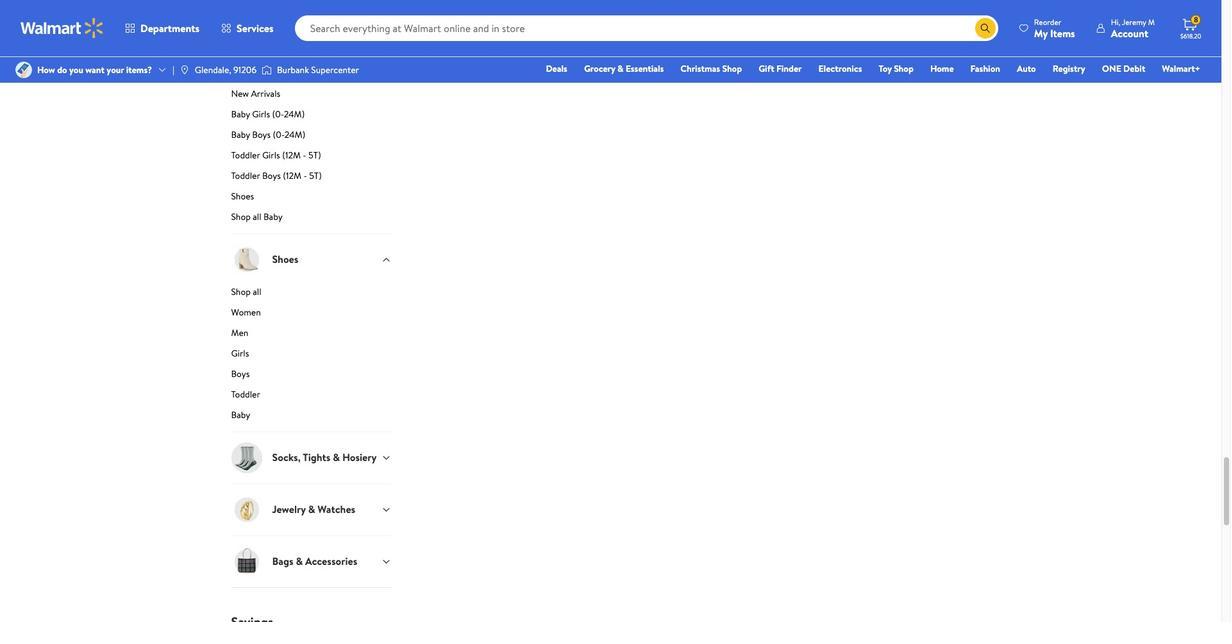 Task type: describe. For each thing, give the bounding box(es) containing it.
shop for shop all
[[231, 285, 251, 298]]

& for watches
[[308, 502, 315, 517]]

fashion link
[[965, 62, 1006, 76]]

deals link
[[540, 62, 573, 76]]

items?
[[126, 63, 152, 76]]

Search search field
[[295, 15, 999, 41]]

men
[[231, 326, 248, 339]]

hi, jeremy m account
[[1111, 16, 1155, 40]]

auto
[[1017, 62, 1036, 75]]

baby boys (0-24m) link
[[231, 128, 392, 146]]

jewelry & watches
[[272, 502, 355, 517]]

electronics link
[[813, 62, 868, 76]]

|
[[173, 63, 174, 76]]

(12m for girls
[[282, 149, 301, 161]]

m
[[1148, 16, 1155, 27]]

shop inside christmas shop link
[[722, 62, 742, 75]]

debit
[[1124, 62, 1146, 75]]

5t) for toddler girls (12m - 5t)
[[309, 149, 321, 161]]

0 horizontal spatial shoes
[[231, 190, 254, 202]]

departments button
[[114, 13, 210, 44]]

& inside socks, tights & hosiery dropdown button
[[333, 450, 340, 465]]

hosiery
[[342, 450, 377, 465]]

one debit
[[1102, 62, 1146, 75]]

services
[[237, 21, 274, 35]]

burbank
[[277, 63, 309, 76]]

(12m for boys
[[283, 169, 301, 182]]

accessories
[[305, 554, 357, 568]]

(0- for girls
[[272, 107, 284, 120]]

gift
[[759, 62, 775, 75]]

arrivals
[[251, 87, 280, 100]]

how do you want your items?
[[37, 63, 152, 76]]

shop all baby link
[[231, 210, 392, 233]]

your
[[107, 63, 124, 76]]

shoes button
[[231, 233, 392, 285]]

home link
[[925, 62, 960, 76]]

shop all
[[231, 285, 261, 298]]

socks,
[[272, 450, 301, 465]]

new arrivals
[[231, 87, 280, 100]]

& for accessories
[[296, 554, 303, 568]]

shop all baby
[[231, 210, 283, 223]]

christmas shop
[[681, 62, 742, 75]]

my
[[1034, 26, 1048, 40]]

baby for boys
[[231, 128, 250, 141]]

toddler boys (12m - 5t)
[[231, 169, 322, 182]]

$618.20
[[1181, 31, 1202, 40]]

24m) for baby boys (0-24m)
[[285, 128, 306, 141]]

one
[[1102, 62, 1122, 75]]

baby for &
[[272, 34, 294, 48]]

toy shop link
[[873, 62, 920, 76]]

& for essentials
[[618, 62, 624, 75]]

(0- for boys
[[273, 128, 285, 141]]

bags & accessories
[[272, 554, 357, 568]]

jewelry
[[272, 502, 306, 517]]

jewelry & watches button
[[231, 483, 392, 535]]

socks, tights & hosiery button
[[231, 431, 392, 483]]

shop all
[[231, 66, 263, 79]]

socks, tights & hosiery
[[272, 450, 377, 465]]

finder
[[777, 62, 802, 75]]

walmart image
[[21, 18, 104, 38]]

5t) for toddler boys (12m - 5t)
[[309, 169, 322, 182]]

girls for toddler
[[262, 149, 280, 161]]

christmas
[[681, 62, 720, 75]]

 image for glendale, 91206
[[179, 65, 190, 75]]

grocery
[[584, 62, 615, 75]]

walmart+
[[1162, 62, 1201, 75]]

women
[[231, 306, 261, 318]]

grocery & essentials link
[[578, 62, 670, 76]]

toy
[[879, 62, 892, 75]]

reorder my items
[[1034, 16, 1075, 40]]

auto link
[[1011, 62, 1042, 76]]

registry link
[[1047, 62, 1091, 76]]

shoes link
[[231, 190, 392, 208]]

Walmart Site-Wide search field
[[295, 15, 999, 41]]

bags & accessories button
[[231, 535, 392, 587]]



Task type: vqa. For each thing, say whether or not it's contained in the screenshot.
Finder
yes



Task type: locate. For each thing, give the bounding box(es) containing it.
0 vertical spatial (0-
[[272, 107, 284, 120]]

shop
[[722, 62, 742, 75], [894, 62, 914, 75], [231, 66, 251, 79], [231, 210, 251, 223], [231, 285, 251, 298]]

toddler up burbank supercenter
[[306, 34, 339, 48]]

shop all link
[[231, 285, 392, 303]]

reorder
[[1034, 16, 1062, 27]]

girls down "arrivals"
[[252, 107, 270, 120]]

toddler
[[306, 34, 339, 48], [231, 149, 260, 161], [231, 169, 260, 182], [231, 388, 260, 401]]

deals
[[546, 62, 568, 75]]

shoes up shop all baby
[[231, 190, 254, 202]]

new
[[231, 87, 249, 100]]

toddler for toddler boys (12m - 5t)
[[231, 169, 260, 182]]

how
[[37, 63, 55, 76]]

toddler down toddler girls (12m - 5t)
[[231, 169, 260, 182]]

boys inside boys link
[[231, 367, 250, 380]]

all down toddler boys (12m - 5t)
[[253, 210, 261, 223]]

(0-
[[272, 107, 284, 120], [273, 128, 285, 141]]

1 vertical spatial -
[[304, 169, 307, 182]]

boys link
[[231, 367, 392, 385]]

- inside toddler boys (12m - 5t) link
[[304, 169, 307, 182]]

shoes
[[231, 190, 254, 202], [272, 252, 298, 266]]

0 vertical spatial 24m)
[[284, 107, 305, 120]]

& inside grocery & essentials link
[[618, 62, 624, 75]]

all for shop all baby
[[253, 210, 261, 223]]

-
[[303, 149, 306, 161], [304, 169, 307, 182]]

- down toddler girls (12m - 5t) link
[[304, 169, 307, 182]]

tights
[[303, 450, 331, 465]]

boys inside toddler boys (12m - 5t) link
[[262, 169, 281, 182]]

search icon image
[[981, 23, 991, 33]]

shop right christmas
[[722, 62, 742, 75]]

women link
[[231, 306, 392, 324]]

24m) down baby girls (0-24m) link at the top left of page
[[285, 128, 306, 141]]

all
[[253, 210, 261, 223], [253, 285, 261, 298]]

0 vertical spatial all
[[253, 210, 261, 223]]

watches
[[318, 502, 355, 517]]

walmart+ link
[[1157, 62, 1206, 76]]

baby & toddler button
[[231, 14, 392, 66]]

all up women
[[253, 285, 261, 298]]

2 all from the top
[[253, 285, 261, 298]]

 image
[[15, 62, 32, 78]]

5t) down toddler girls (12m - 5t) link
[[309, 169, 322, 182]]

christmas shop link
[[675, 62, 748, 76]]

glendale, 91206
[[195, 63, 257, 76]]

toddler inside dropdown button
[[306, 34, 339, 48]]

(12m down toddler girls (12m - 5t)
[[283, 169, 301, 182]]

services button
[[210, 13, 285, 44]]

boys inside baby boys (0-24m) link
[[252, 128, 271, 141]]

toddler down men at the left of page
[[231, 388, 260, 401]]

account
[[1111, 26, 1149, 40]]

- inside toddler girls (12m - 5t) link
[[303, 149, 306, 161]]

1 vertical spatial 5t)
[[309, 169, 322, 182]]

24m)
[[284, 107, 305, 120], [285, 128, 306, 141]]

shop left all
[[231, 66, 251, 79]]

0 vertical spatial girls
[[252, 107, 270, 120]]

2 vertical spatial boys
[[231, 367, 250, 380]]

toddler link
[[231, 388, 392, 406]]

- for toddler girls (12m - 5t)
[[303, 149, 306, 161]]

& right tights
[[333, 450, 340, 465]]

shop inside the toy shop link
[[894, 62, 914, 75]]

1 vertical spatial shoes
[[272, 252, 298, 266]]

girls for baby
[[252, 107, 270, 120]]

0 vertical spatial (12m
[[282, 149, 301, 161]]

& right jewelry
[[308, 502, 315, 517]]

2 vertical spatial girls
[[231, 347, 249, 360]]

home
[[931, 62, 954, 75]]

24m) for baby girls (0-24m)
[[284, 107, 305, 120]]

(12m
[[282, 149, 301, 161], [283, 169, 301, 182]]

(0- up toddler girls (12m - 5t)
[[273, 128, 285, 141]]

shop inside shop all link
[[231, 285, 251, 298]]

91206
[[233, 63, 257, 76]]

(12m up toddler boys (12m - 5t)
[[282, 149, 301, 161]]

& right bags
[[296, 554, 303, 568]]

& inside the jewelry & watches dropdown button
[[308, 502, 315, 517]]

departments
[[140, 21, 200, 35]]

toddler for toddler link at the bottom of the page
[[231, 388, 260, 401]]

burbank supercenter
[[277, 63, 359, 76]]

& inside baby & toddler dropdown button
[[296, 34, 303, 48]]

essentials
[[626, 62, 664, 75]]

girls
[[252, 107, 270, 120], [262, 149, 280, 161], [231, 347, 249, 360]]

 image
[[262, 63, 272, 76], [179, 65, 190, 75]]

 image right 91206
[[262, 63, 272, 76]]

gift finder
[[759, 62, 802, 75]]

1 vertical spatial 24m)
[[285, 128, 306, 141]]

hi,
[[1111, 16, 1121, 27]]

1 vertical spatial (12m
[[283, 169, 301, 182]]

baby girls (0-24m) link
[[231, 107, 392, 125]]

shop up women
[[231, 285, 251, 298]]

toddler down baby boys (0-24m)
[[231, 149, 260, 161]]

8 $618.20
[[1181, 14, 1202, 40]]

toddler girls (12m - 5t) link
[[231, 149, 392, 166]]

 image for burbank supercenter
[[262, 63, 272, 76]]

do
[[57, 63, 67, 76]]

0 vertical spatial shoes
[[231, 190, 254, 202]]

jeremy
[[1122, 16, 1147, 27]]

(0- up baby boys (0-24m)
[[272, 107, 284, 120]]

grocery & essentials
[[584, 62, 664, 75]]

shoes up shop all link
[[272, 252, 298, 266]]

24m) down the new arrivals link
[[284, 107, 305, 120]]

gift finder link
[[753, 62, 808, 76]]

 image right |
[[179, 65, 190, 75]]

0 vertical spatial -
[[303, 149, 306, 161]]

all
[[253, 66, 263, 79]]

toddler girls (12m - 5t)
[[231, 149, 321, 161]]

bags
[[272, 554, 293, 568]]

glendale,
[[195, 63, 231, 76]]

shop inside shop all link
[[231, 66, 251, 79]]

0 vertical spatial boys
[[252, 128, 271, 141]]

toddler boys (12m - 5t) link
[[231, 169, 392, 187]]

- for toddler boys (12m - 5t)
[[304, 169, 307, 182]]

baby inside dropdown button
[[272, 34, 294, 48]]

&
[[296, 34, 303, 48], [618, 62, 624, 75], [333, 450, 340, 465], [308, 502, 315, 517], [296, 554, 303, 568]]

8
[[1194, 14, 1199, 25]]

boys down toddler girls (12m - 5t)
[[262, 169, 281, 182]]

& up burbank
[[296, 34, 303, 48]]

1 horizontal spatial shoes
[[272, 252, 298, 266]]

baby for girls
[[231, 107, 250, 120]]

1 vertical spatial all
[[253, 285, 261, 298]]

1 horizontal spatial  image
[[262, 63, 272, 76]]

want
[[85, 63, 105, 76]]

boys down baby girls (0-24m)
[[252, 128, 271, 141]]

shop all link
[[231, 66, 392, 84]]

& right the grocery
[[618, 62, 624, 75]]

registry
[[1053, 62, 1086, 75]]

boys for baby
[[252, 128, 271, 141]]

baby girls (0-24m)
[[231, 107, 305, 120]]

shop right toy
[[894, 62, 914, 75]]

boys for toddler
[[262, 169, 281, 182]]

& inside the bags & accessories dropdown button
[[296, 554, 303, 568]]

new arrivals link
[[231, 87, 392, 105]]

all for shop all
[[253, 285, 261, 298]]

baby & toddler
[[272, 34, 339, 48]]

1 vertical spatial boys
[[262, 169, 281, 182]]

shop for shop all
[[231, 66, 251, 79]]

supercenter
[[311, 63, 359, 76]]

1 all from the top
[[253, 210, 261, 223]]

& for toddler
[[296, 34, 303, 48]]

5t) down baby boys (0-24m) link
[[309, 149, 321, 161]]

men link
[[231, 326, 392, 344]]

shop inside shop all baby link
[[231, 210, 251, 223]]

one debit link
[[1097, 62, 1152, 76]]

1 vertical spatial (0-
[[273, 128, 285, 141]]

toy shop
[[879, 62, 914, 75]]

items
[[1051, 26, 1075, 40]]

- down baby boys (0-24m) link
[[303, 149, 306, 161]]

boys down men at the left of page
[[231, 367, 250, 380]]

baby boys (0-24m)
[[231, 128, 306, 141]]

baby link
[[231, 408, 392, 431]]

1 vertical spatial girls
[[262, 149, 280, 161]]

girls down baby boys (0-24m)
[[262, 149, 280, 161]]

0 vertical spatial 5t)
[[309, 149, 321, 161]]

shoes inside dropdown button
[[272, 252, 298, 266]]

girls down men at the left of page
[[231, 347, 249, 360]]

shop for shop all baby
[[231, 210, 251, 223]]

girls link
[[231, 347, 392, 365]]

shop down toddler boys (12m - 5t)
[[231, 210, 251, 223]]

toddler for toddler girls (12m - 5t)
[[231, 149, 260, 161]]

0 horizontal spatial  image
[[179, 65, 190, 75]]



